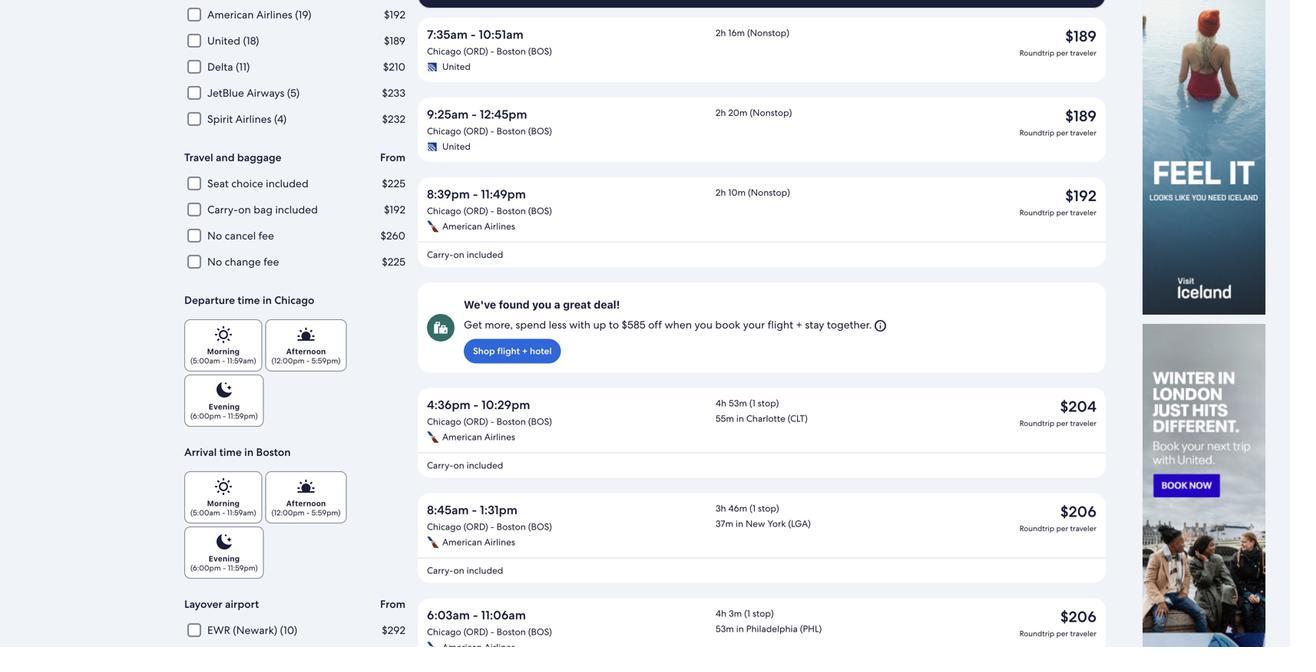 Task type: describe. For each thing, give the bounding box(es) containing it.
1 vertical spatial you
[[694, 318, 713, 332]]

(clt)
[[788, 413, 808, 425]]

$189 roundtrip per traveler for 9:25am - 12:45pm
[[1020, 106, 1097, 138]]

flight
[[768, 318, 793, 332]]

no cancel fee
[[207, 229, 274, 243]]

roundtrip for 8:39pm - 11:49pm
[[1020, 208, 1054, 218]]

we've
[[464, 298, 496, 311]]

american for $192
[[442, 220, 482, 232]]

xsmall image for (5:00am
[[214, 478, 232, 496]]

evening for arrival
[[209, 554, 240, 563]]

philadelphia
[[746, 623, 798, 635]]

$206 for 11:06am
[[1060, 607, 1097, 627]]

per for 9:25am - 12:45pm
[[1056, 128, 1068, 138]]

no change fee
[[207, 255, 279, 269]]

11:59am) for departure
[[227, 356, 256, 366]]

16m
[[728, 27, 745, 39]]

york
[[767, 518, 786, 530]]

8:39pm - 11:49pm chicago (ord) - boston (bos)
[[427, 186, 552, 217]]

$292
[[382, 624, 405, 637]]

airways
[[247, 86, 284, 100]]

airlines down jetblue airways (5) at top
[[235, 112, 271, 126]]

delta (11)
[[207, 60, 250, 74]]

charlotte
[[746, 413, 785, 425]]

46m
[[728, 503, 747, 515]]

roundtrip for 8:45am - 1:31pm
[[1020, 524, 1054, 534]]

(bos) for 10:29pm
[[528, 416, 552, 428]]

on left bag
[[238, 203, 251, 217]]

$192 for carry-on bag included
[[384, 203, 405, 217]]

+
[[796, 318, 802, 332]]

(4)
[[274, 112, 287, 126]]

(ord) for 10:29pm
[[463, 416, 488, 428]]

choice
[[231, 177, 263, 190]]

off
[[648, 318, 662, 332]]

$225 for no change fee
[[382, 255, 405, 269]]

included for $204
[[467, 460, 503, 472]]

traveler for 6:03am - 11:06am
[[1070, 629, 1097, 639]]

(ord) for 10:51am
[[463, 45, 488, 57]]

10:29pm
[[481, 397, 530, 413]]

morning (5:00am - 11:59am) for arrival
[[190, 499, 256, 518]]

(newark)
[[233, 624, 277, 637]]

airlines for $204
[[484, 431, 515, 443]]

afternoon (12:00pm - 5:59pm) for departure time in chicago
[[272, 347, 340, 366]]

roundtrip for 4:36pm - 10:29pm
[[1020, 419, 1054, 429]]

$233
[[382, 86, 405, 100]]

(phl)
[[800, 623, 822, 635]]

included for $206
[[467, 565, 503, 577]]

included for $192
[[467, 249, 503, 261]]

$225 for seat choice included
[[382, 177, 405, 190]]

boston for 6:03am - 11:06am
[[497, 626, 526, 638]]

chicago for 8:45am
[[427, 521, 461, 533]]

9:25am - 12:45pm chicago (ord) - boston (bos)
[[427, 106, 552, 137]]

2h for 12:45pm
[[716, 107, 726, 119]]

4h for $206
[[716, 608, 726, 620]]

get
[[464, 318, 482, 332]]

book
[[715, 318, 740, 332]]

4h 53m (1 stop) 55m in charlotte (clt)
[[716, 397, 808, 425]]

(12:00pm for boston
[[272, 508, 304, 518]]

$232
[[382, 112, 405, 126]]

2h 16m (nonstop)
[[716, 27, 789, 39]]

american airlines (19)
[[207, 8, 311, 22]]

3h 46m (1 stop) 37m in new york (lga)
[[716, 503, 811, 530]]

1:31pm
[[480, 502, 517, 518]]

time for departure
[[238, 293, 260, 307]]

delta
[[207, 60, 233, 74]]

(nonstop) for 7:35am - 10:51am
[[747, 27, 789, 39]]

0 vertical spatial you
[[532, 298, 551, 311]]

6:03am
[[427, 607, 470, 624]]

(bos) for 11:06am
[[528, 626, 552, 638]]

(11)
[[236, 60, 250, 74]]

10m
[[728, 187, 746, 198]]

layover airport
[[184, 597, 259, 611]]

(bos) for 11:49pm
[[528, 205, 552, 217]]

jetblue
[[207, 86, 244, 100]]

carry-on included for $192
[[427, 249, 503, 261]]

(lga)
[[788, 518, 811, 530]]

boston for 7:35am - 10:51am
[[497, 45, 526, 57]]

$260
[[381, 229, 405, 243]]

united for 7:35am
[[442, 61, 471, 73]]

new
[[746, 518, 765, 530]]

included right bag
[[275, 203, 318, 217]]

10:51am
[[479, 26, 523, 43]]

8:45am
[[427, 502, 469, 518]]

2h 10m (nonstop)
[[716, 187, 790, 198]]

$206 roundtrip per traveler for 6:03am - 11:06am
[[1020, 607, 1097, 639]]

info_outline image
[[873, 319, 887, 333]]

on for $206
[[453, 565, 464, 577]]

$189 for 9:25am - 12:45pm
[[1065, 106, 1097, 126]]

3m
[[729, 608, 742, 620]]

layover
[[184, 597, 222, 611]]

$204
[[1060, 397, 1097, 417]]

per for 4:36pm - 10:29pm
[[1056, 419, 1068, 429]]

(ord) for 11:49pm
[[463, 205, 488, 217]]

(5:00am for arrival
[[190, 508, 220, 518]]

up
[[593, 318, 606, 332]]

$206 for 1:31pm
[[1060, 502, 1097, 522]]

jetblue airways (5)
[[207, 86, 300, 100]]

carry-on bag included
[[207, 203, 318, 217]]

stay
[[805, 318, 824, 332]]

airlines left (19) at top left
[[256, 8, 292, 22]]

7:35am - 10:51am chicago (ord) - boston (bos)
[[427, 26, 552, 57]]

$210
[[383, 60, 405, 74]]

afternoon for arrival time in boston
[[286, 499, 326, 508]]

great
[[563, 298, 591, 311]]

from for $292
[[380, 597, 405, 611]]

4:36pm
[[427, 397, 470, 413]]

less
[[549, 318, 567, 332]]

and
[[216, 151, 235, 164]]

found
[[499, 298, 530, 311]]

(ord) for 1:31pm
[[463, 521, 488, 533]]

american for $206
[[442, 536, 482, 548]]

11:59pm) for departure
[[228, 411, 258, 421]]

xsmall image for (6:00pm
[[215, 381, 233, 399]]

deal!
[[594, 298, 620, 311]]

airport
[[225, 597, 259, 611]]

no for no cancel fee
[[207, 229, 222, 243]]

(18)
[[243, 34, 259, 48]]

$192 roundtrip per traveler
[[1020, 186, 1097, 218]]

(5:00am for departure
[[190, 356, 220, 366]]

spend
[[516, 318, 546, 332]]

united (18)
[[207, 34, 259, 48]]

together.
[[827, 318, 872, 332]]

traveler for 8:45am - 1:31pm
[[1070, 524, 1097, 534]]

carry- for $204
[[427, 460, 453, 472]]

(ord) for 12:45pm
[[463, 125, 488, 137]]

a
[[554, 298, 560, 311]]

5:59pm) for arrival time in boston
[[311, 508, 340, 518]]

(1 for 8:45am - 1:31pm
[[750, 503, 756, 515]]

20m
[[728, 107, 747, 119]]

8:45am - 1:31pm chicago (ord) - boston (bos)
[[427, 502, 552, 533]]

your
[[743, 318, 765, 332]]

12:45pm
[[480, 106, 527, 122]]

(nonstop) for 9:25am - 12:45pm
[[750, 107, 792, 119]]

boston right arrival
[[256, 445, 291, 459]]

(10)
[[280, 624, 297, 637]]



Task type: locate. For each thing, give the bounding box(es) containing it.
stop) for 4:36pm - 10:29pm
[[758, 397, 779, 409]]

2 evening from the top
[[209, 554, 240, 563]]

0 vertical spatial carry-on included
[[427, 249, 503, 261]]

2 evening (6:00pm - 11:59pm) from the top
[[190, 554, 258, 573]]

boston for 8:39pm - 11:49pm
[[497, 205, 526, 217]]

(ord) inside 8:39pm - 11:49pm chicago (ord) - boston (bos)
[[463, 205, 488, 217]]

1 vertical spatial no
[[207, 255, 222, 269]]

2 $206 roundtrip per traveler from the top
[[1020, 607, 1097, 639]]

(1 for 6:03am - 11:06am
[[744, 608, 750, 620]]

1 11:59pm) from the top
[[228, 411, 258, 421]]

1 5:59pm) from the top
[[311, 356, 340, 366]]

(bos)
[[528, 45, 552, 57], [528, 125, 552, 137], [528, 205, 552, 217], [528, 416, 552, 428], [528, 521, 552, 533], [528, 626, 552, 638]]

2 4h from the top
[[716, 608, 726, 620]]

morning (5:00am - 11:59am)
[[190, 347, 256, 366], [190, 499, 256, 518]]

departure time in chicago
[[184, 293, 314, 307]]

list
[[418, 18, 1106, 647]]

0 vertical spatial afternoon (12:00pm - 5:59pm)
[[272, 347, 340, 366]]

(bos) inside 7:35am - 10:51am chicago (ord) - boston (bos)
[[528, 45, 552, 57]]

(ord) inside 4:36pm - 10:29pm chicago (ord) - boston (bos)
[[463, 416, 488, 428]]

3 (bos) from the top
[[528, 205, 552, 217]]

carry- down 8:39pm
[[427, 249, 453, 261]]

1 vertical spatial (1
[[750, 503, 756, 515]]

per for 7:35am - 10:51am
[[1056, 48, 1068, 58]]

0 vertical spatial 11:59pm)
[[228, 411, 258, 421]]

11:06am
[[481, 607, 526, 624]]

3 traveler from the top
[[1070, 208, 1097, 218]]

xsmall image up arrival time in boston
[[215, 381, 233, 399]]

(ord) down 6:03am
[[463, 626, 488, 638]]

boston for 8:45am - 1:31pm
[[497, 521, 526, 533]]

ewr
[[207, 624, 230, 637]]

11:49pm
[[481, 186, 526, 202]]

(1 right 3m at right
[[744, 608, 750, 620]]

airlines
[[256, 8, 292, 22], [235, 112, 271, 126], [484, 220, 515, 232], [484, 431, 515, 443], [484, 536, 515, 548]]

0 vertical spatial (6:00pm
[[190, 411, 221, 421]]

0 vertical spatial 53m
[[729, 397, 747, 409]]

0 vertical spatial fee
[[258, 229, 274, 243]]

travel
[[184, 151, 213, 164]]

11:59pm)
[[228, 411, 258, 421], [228, 563, 258, 573]]

(1 up charlotte
[[749, 397, 755, 409]]

traveler for 8:39pm - 11:49pm
[[1070, 208, 1097, 218]]

0 vertical spatial time
[[238, 293, 260, 307]]

4 roundtrip from the top
[[1020, 419, 1054, 429]]

boston down the 10:29pm
[[497, 416, 526, 428]]

(ord) down the 4:36pm
[[463, 416, 488, 428]]

stop) for 8:45am - 1:31pm
[[758, 503, 779, 515]]

2 roundtrip from the top
[[1020, 128, 1054, 138]]

2h 20m (nonstop)
[[716, 107, 792, 119]]

time for arrival
[[219, 445, 242, 459]]

in for 8:45am - 1:31pm
[[736, 518, 743, 530]]

0 vertical spatial 11:59am)
[[227, 356, 256, 366]]

6 (ord) from the top
[[463, 626, 488, 638]]

1 (5:00am from the top
[[190, 356, 220, 366]]

chicago down the 4:36pm
[[427, 416, 461, 428]]

(nonstop) right 10m
[[748, 187, 790, 198]]

evening up arrival time in boston
[[209, 402, 240, 411]]

stop) inside 4h 53m (1 stop) 55m in charlotte (clt)
[[758, 397, 779, 409]]

0 vertical spatial xsmall image
[[215, 381, 233, 399]]

american for $204
[[442, 431, 482, 443]]

afternoon for departure time in chicago
[[286, 347, 326, 356]]

stop) inside 4h 3m (1 stop) 53m in philadelphia (phl)
[[752, 608, 774, 620]]

(nonstop) for 8:39pm - 11:49pm
[[748, 187, 790, 198]]

(5:00am
[[190, 356, 220, 366], [190, 508, 220, 518]]

(5)
[[287, 86, 300, 100]]

0 horizontal spatial you
[[532, 298, 551, 311]]

$189 roundtrip per traveler for 7:35am - 10:51am
[[1020, 26, 1097, 58]]

0 vertical spatial (5:00am
[[190, 356, 220, 366]]

2h left 16m
[[716, 27, 726, 39]]

no left the cancel
[[207, 229, 222, 243]]

baggage
[[237, 151, 282, 164]]

1 vertical spatial 53m
[[716, 623, 734, 635]]

1 roundtrip from the top
[[1020, 48, 1054, 58]]

american airlines
[[442, 220, 515, 232], [442, 431, 515, 443], [442, 536, 515, 548]]

0 vertical spatial united
[[207, 34, 240, 48]]

1 2h from the top
[[716, 27, 726, 39]]

per for 6:03am - 11:06am
[[1056, 629, 1068, 639]]

boston
[[497, 45, 526, 57], [497, 125, 526, 137], [497, 205, 526, 217], [497, 416, 526, 428], [256, 445, 291, 459], [497, 521, 526, 533], [497, 626, 526, 638]]

1 vertical spatial afternoon
[[286, 499, 326, 508]]

$225
[[382, 177, 405, 190], [382, 255, 405, 269]]

$189 roundtrip per traveler
[[1020, 26, 1097, 58], [1020, 106, 1097, 138]]

5:59pm) for departure time in chicago
[[311, 356, 340, 366]]

3 roundtrip from the top
[[1020, 208, 1054, 218]]

(6:00pm for arrival
[[190, 563, 221, 573]]

1 horizontal spatial you
[[694, 318, 713, 332]]

1 per from the top
[[1056, 48, 1068, 58]]

chicago down 8:45am
[[427, 521, 461, 533]]

4h inside 4h 53m (1 stop) 55m in charlotte (clt)
[[716, 397, 726, 409]]

(1 inside 3h 46m (1 stop) 37m in new york (lga)
[[750, 503, 756, 515]]

(6:00pm up layover
[[190, 563, 221, 573]]

with
[[569, 318, 591, 332]]

4:36pm - 10:29pm chicago (ord) - boston (bos)
[[427, 397, 552, 428]]

0 vertical spatial evening
[[209, 402, 240, 411]]

1 evening from the top
[[209, 402, 240, 411]]

0 vertical spatial afternoon
[[286, 347, 326, 356]]

american up united (18)
[[207, 8, 254, 22]]

united for 9:25am
[[442, 141, 471, 152]]

5 (ord) from the top
[[463, 521, 488, 533]]

change
[[225, 255, 261, 269]]

(6:00pm for departure
[[190, 411, 221, 421]]

boston down 12:45pm
[[497, 125, 526, 137]]

0 vertical spatial $206 roundtrip per traveler
[[1020, 502, 1097, 534]]

5:59pm)
[[311, 356, 340, 366], [311, 508, 340, 518]]

chicago down 6:03am
[[427, 626, 461, 638]]

get more, spend less with up to $585 off when you book your flight + stay together.
[[464, 318, 872, 332]]

4h inside 4h 3m (1 stop) 53m in philadelphia (phl)
[[716, 608, 726, 620]]

chicago inside 8:45am - 1:31pm chicago (ord) - boston (bos)
[[427, 521, 461, 533]]

1 vertical spatial xsmall image
[[214, 478, 232, 496]]

2 vertical spatial stop)
[[752, 608, 774, 620]]

(5:00am down arrival
[[190, 508, 220, 518]]

(nonstop) right 16m
[[747, 27, 789, 39]]

carry-on included for $204
[[427, 460, 503, 472]]

boston inside 9:25am - 12:45pm chicago (ord) - boston (bos)
[[497, 125, 526, 137]]

boston inside 8:39pm - 11:49pm chicago (ord) - boston (bos)
[[497, 205, 526, 217]]

morning for departure
[[207, 347, 240, 356]]

(nonstop)
[[747, 27, 789, 39], [750, 107, 792, 119], [748, 187, 790, 198]]

2 (6:00pm from the top
[[190, 563, 221, 573]]

in right arrival
[[244, 445, 253, 459]]

fee for no change fee
[[263, 255, 279, 269]]

1 from from the top
[[380, 151, 405, 164]]

0 vertical spatial $206
[[1060, 502, 1097, 522]]

2 vertical spatial (nonstop)
[[748, 187, 790, 198]]

(ord) inside 9:25am - 12:45pm chicago (ord) - boston (bos)
[[463, 125, 488, 137]]

roundtrip for 6:03am - 11:06am
[[1020, 629, 1054, 639]]

0 vertical spatial no
[[207, 229, 222, 243]]

3 american airlines from the top
[[442, 536, 515, 548]]

1 $189 roundtrip per traveler from the top
[[1020, 26, 1097, 58]]

$225 up $260 at the top of the page
[[382, 177, 405, 190]]

0 vertical spatial from
[[380, 151, 405, 164]]

in for 4:36pm - 10:29pm
[[736, 413, 744, 425]]

5 per from the top
[[1056, 524, 1068, 534]]

1 vertical spatial carry-on included
[[427, 460, 503, 472]]

$204 roundtrip per traveler
[[1020, 397, 1097, 429]]

traveler for 4:36pm - 10:29pm
[[1070, 419, 1097, 429]]

2 vertical spatial united
[[442, 141, 471, 152]]

carry-on included up we've
[[427, 249, 503, 261]]

1 vertical spatial american airlines
[[442, 431, 515, 443]]

1 vertical spatial morning
[[207, 499, 240, 508]]

2 vertical spatial american airlines
[[442, 536, 515, 548]]

included up bag
[[266, 177, 308, 190]]

2 11:59am) from the top
[[227, 508, 256, 518]]

boston inside 4:36pm - 10:29pm chicago (ord) - boston (bos)
[[497, 416, 526, 428]]

1 (ord) from the top
[[463, 45, 488, 57]]

boston for 4:36pm - 10:29pm
[[497, 416, 526, 428]]

chicago down 8:39pm
[[427, 205, 461, 217]]

fee right the cancel
[[258, 229, 274, 243]]

2h left 10m
[[716, 187, 726, 198]]

5 traveler from the top
[[1070, 524, 1097, 534]]

53m inside 4h 3m (1 stop) 53m in philadelphia (phl)
[[716, 623, 734, 635]]

time down no change fee
[[238, 293, 260, 307]]

1 vertical spatial $206 roundtrip per traveler
[[1020, 607, 1097, 639]]

2 morning from the top
[[207, 499, 240, 508]]

3 carry-on included from the top
[[427, 565, 503, 577]]

1 $206 roundtrip per traveler from the top
[[1020, 502, 1097, 534]]

1 $225 from the top
[[382, 177, 405, 190]]

from down $232
[[380, 151, 405, 164]]

chicago down 7:35am
[[427, 45, 461, 57]]

we've found you a great deal!
[[464, 298, 620, 311]]

in down no change fee
[[263, 293, 272, 307]]

per
[[1056, 48, 1068, 58], [1056, 128, 1068, 138], [1056, 208, 1068, 218], [1056, 419, 1068, 429], [1056, 524, 1068, 534], [1056, 629, 1068, 639]]

53m inside 4h 53m (1 stop) 55m in charlotte (clt)
[[729, 397, 747, 409]]

5 (bos) from the top
[[528, 521, 552, 533]]

1 (12:00pm from the top
[[272, 356, 304, 366]]

1 11:59am) from the top
[[227, 356, 256, 366]]

11:59pm) up arrival time in boston
[[228, 411, 258, 421]]

cancel
[[225, 229, 256, 243]]

evening (6:00pm - 11:59pm) up arrival time in boston
[[190, 402, 258, 421]]

1 vertical spatial $206
[[1060, 607, 1097, 627]]

2h
[[716, 27, 726, 39], [716, 107, 726, 119], [716, 187, 726, 198]]

1 vertical spatial afternoon (12:00pm - 5:59pm)
[[272, 499, 340, 518]]

carry- up 8:45am
[[427, 460, 453, 472]]

2 (ord) from the top
[[463, 125, 488, 137]]

morning
[[207, 347, 240, 356], [207, 499, 240, 508]]

per inside $192 roundtrip per traveler
[[1056, 208, 1068, 218]]

arrival
[[184, 445, 217, 459]]

departure
[[184, 293, 235, 307]]

$206 roundtrip per traveler
[[1020, 502, 1097, 534], [1020, 607, 1097, 639]]

4 (bos) from the top
[[528, 416, 552, 428]]

1 vertical spatial $225
[[382, 255, 405, 269]]

4 (ord) from the top
[[463, 416, 488, 428]]

(6:00pm up arrival
[[190, 411, 221, 421]]

american airlines for $206
[[442, 536, 515, 548]]

1 morning from the top
[[207, 347, 240, 356]]

2 2h from the top
[[716, 107, 726, 119]]

afternoon (12:00pm - 5:59pm) for arrival time in boston
[[272, 499, 340, 518]]

per inside $204 roundtrip per traveler
[[1056, 419, 1068, 429]]

on for $204
[[453, 460, 464, 472]]

11:59pm) up the airport
[[228, 563, 258, 573]]

2 (12:00pm from the top
[[272, 508, 304, 518]]

1 vertical spatial time
[[219, 445, 242, 459]]

american airlines for $204
[[442, 431, 515, 443]]

united down '9:25am'
[[442, 141, 471, 152]]

airlines down 4:36pm - 10:29pm chicago (ord) - boston (bos)
[[484, 431, 515, 443]]

afternoon (12:00pm - 5:59pm)
[[272, 347, 340, 366], [272, 499, 340, 518]]

2 vertical spatial 2h
[[716, 187, 726, 198]]

4h 3m (1 stop) 53m in philadelphia (phl)
[[716, 608, 822, 635]]

carry-on included up 8:45am
[[427, 460, 503, 472]]

traveler inside $192 roundtrip per traveler
[[1070, 208, 1097, 218]]

in inside 4h 53m (1 stop) 55m in charlotte (clt)
[[736, 413, 744, 425]]

(ord) down 12:45pm
[[463, 125, 488, 137]]

(ord) down 1:31pm
[[463, 521, 488, 533]]

carry- for $192
[[427, 249, 453, 261]]

1 (6:00pm from the top
[[190, 411, 221, 421]]

9:25am
[[427, 106, 469, 122]]

united up delta
[[207, 34, 240, 48]]

8:39pm
[[427, 186, 470, 202]]

(5:00am down departure
[[190, 356, 220, 366]]

evening up layover airport
[[209, 554, 240, 563]]

carry-on included up 6:03am
[[427, 565, 503, 577]]

boston inside 6:03am - 11:06am chicago (ord) - boston (bos)
[[497, 626, 526, 638]]

united down 7:35am
[[442, 61, 471, 73]]

chicago inside 9:25am - 12:45pm chicago (ord) - boston (bos)
[[427, 125, 461, 137]]

(bos) for 12:45pm
[[528, 125, 552, 137]]

2 per from the top
[[1056, 128, 1068, 138]]

4h up 55m on the right of page
[[716, 397, 726, 409]]

3h
[[716, 503, 726, 515]]

stop) inside 3h 46m (1 stop) 37m in new york (lga)
[[758, 503, 779, 515]]

1 morning (5:00am - 11:59am) from the top
[[190, 347, 256, 366]]

ewr (newark) (10)
[[207, 624, 297, 637]]

carry- up 6:03am
[[427, 565, 453, 577]]

american airlines down 8:39pm - 11:49pm chicago (ord) - boston (bos)
[[442, 220, 515, 232]]

airlines down 8:45am - 1:31pm chicago (ord) - boston (bos)
[[484, 536, 515, 548]]

chicago for 4:36pm
[[427, 416, 461, 428]]

boston down 11:06am
[[497, 626, 526, 638]]

$206 roundtrip per traveler for 8:45am - 1:31pm
[[1020, 502, 1097, 534]]

1 afternoon from the top
[[286, 347, 326, 356]]

4 traveler from the top
[[1070, 419, 1097, 429]]

(bos) inside 8:45am - 1:31pm chicago (ord) - boston (bos)
[[528, 521, 552, 533]]

(ord) inside 7:35am - 10:51am chicago (ord) - boston (bos)
[[463, 45, 488, 57]]

bag
[[254, 203, 273, 217]]

fee for no cancel fee
[[258, 229, 274, 243]]

morning (5:00am - 11:59am) down arrival time in boston
[[190, 499, 256, 518]]

2h for 10:51am
[[716, 27, 726, 39]]

1 vertical spatial 11:59am)
[[227, 508, 256, 518]]

boston down 11:49pm
[[497, 205, 526, 217]]

chicago for 8:39pm
[[427, 205, 461, 217]]

1 vertical spatial 11:59pm)
[[228, 563, 258, 573]]

55m
[[716, 413, 734, 425]]

american down 8:45am
[[442, 536, 482, 548]]

1 vertical spatial fee
[[263, 255, 279, 269]]

seat choice included
[[207, 177, 308, 190]]

xsmall image
[[214, 326, 232, 344], [297, 326, 315, 344], [297, 478, 315, 496], [215, 533, 233, 551]]

1 no from the top
[[207, 229, 222, 243]]

when
[[665, 318, 692, 332]]

2 no from the top
[[207, 255, 222, 269]]

2 $225 from the top
[[382, 255, 405, 269]]

4h left 3m at right
[[716, 608, 726, 620]]

2 american airlines from the top
[[442, 431, 515, 443]]

(1 inside 4h 3m (1 stop) 53m in philadelphia (phl)
[[744, 608, 750, 620]]

0 vertical spatial 4h
[[716, 397, 726, 409]]

you
[[532, 298, 551, 311], [694, 318, 713, 332]]

(nonstop) right 20m
[[750, 107, 792, 119]]

(ord)
[[463, 45, 488, 57], [463, 125, 488, 137], [463, 205, 488, 217], [463, 416, 488, 428], [463, 521, 488, 533], [463, 626, 488, 638]]

2 from from the top
[[380, 597, 405, 611]]

evening (6:00pm - 11:59pm) for departure
[[190, 402, 258, 421]]

1 vertical spatial (6:00pm
[[190, 563, 221, 573]]

traveler for 9:25am - 12:45pm
[[1070, 128, 1097, 138]]

chicago inside 6:03am - 11:06am chicago (ord) - boston (bos)
[[427, 626, 461, 638]]

you left a
[[532, 298, 551, 311]]

1 (bos) from the top
[[528, 45, 552, 57]]

37m
[[716, 518, 733, 530]]

2 vertical spatial carry-on included
[[427, 565, 503, 577]]

evening (6:00pm - 11:59pm) for arrival
[[190, 554, 258, 573]]

-
[[471, 26, 476, 43], [490, 45, 494, 57], [472, 106, 477, 122], [490, 125, 494, 137], [473, 186, 478, 202], [490, 205, 494, 217], [222, 356, 225, 366], [306, 356, 310, 366], [473, 397, 479, 413], [223, 411, 226, 421], [490, 416, 494, 428], [472, 502, 477, 518], [222, 508, 225, 518], [306, 508, 310, 518], [490, 521, 494, 533], [223, 563, 226, 573], [473, 607, 478, 624], [490, 626, 494, 638]]

(bos) inside 9:25am - 12:45pm chicago (ord) - boston (bos)
[[528, 125, 552, 137]]

1 vertical spatial (nonstop)
[[750, 107, 792, 119]]

6 traveler from the top
[[1070, 629, 1097, 639]]

11:59am) for arrival
[[227, 508, 256, 518]]

in inside 4h 3m (1 stop) 53m in philadelphia (phl)
[[736, 623, 744, 635]]

11:59pm) for arrival
[[228, 563, 258, 573]]

1 vertical spatial evening (6:00pm - 11:59pm)
[[190, 554, 258, 573]]

2 11:59pm) from the top
[[228, 563, 258, 573]]

4 per from the top
[[1056, 419, 1068, 429]]

1 $206 from the top
[[1060, 502, 1097, 522]]

3 (ord) from the top
[[463, 205, 488, 217]]

traveler
[[1070, 48, 1097, 58], [1070, 128, 1097, 138], [1070, 208, 1097, 218], [1070, 419, 1097, 429], [1070, 524, 1097, 534], [1070, 629, 1097, 639]]

53m down 3m at right
[[716, 623, 734, 635]]

(ord) down 8:39pm
[[463, 205, 488, 217]]

2 5:59pm) from the top
[[311, 508, 340, 518]]

chicago for 7:35am
[[427, 45, 461, 57]]

from up '$292'
[[380, 597, 405, 611]]

morning for arrival
[[207, 499, 240, 508]]

2 vertical spatial (1
[[744, 608, 750, 620]]

stop)
[[758, 397, 779, 409], [758, 503, 779, 515], [752, 608, 774, 620]]

morning (5:00am - 11:59am) for departure
[[190, 347, 256, 366]]

(ord) inside 6:03am - 11:06am chicago (ord) - boston (bos)
[[463, 626, 488, 638]]

spirit
[[207, 112, 233, 126]]

chicago down '9:25am'
[[427, 125, 461, 137]]

7:35am
[[427, 26, 468, 43]]

0 vertical spatial evening (6:00pm - 11:59pm)
[[190, 402, 258, 421]]

american airlines down 8:45am - 1:31pm chicago (ord) - boston (bos)
[[442, 536, 515, 548]]

(ord) for 11:06am
[[463, 626, 488, 638]]

0 vertical spatial $189 roundtrip per traveler
[[1020, 26, 1097, 58]]

(ord) inside 8:45am - 1:31pm chicago (ord) - boston (bos)
[[463, 521, 488, 533]]

1 vertical spatial $189 roundtrip per traveler
[[1020, 106, 1097, 138]]

evening (6:00pm - 11:59pm) up layover airport
[[190, 554, 258, 573]]

no for no change fee
[[207, 255, 222, 269]]

you left book
[[694, 318, 713, 332]]

6 (bos) from the top
[[528, 626, 552, 638]]

6 per from the top
[[1056, 629, 1068, 639]]

2 traveler from the top
[[1070, 128, 1097, 138]]

roundtrip for 9:25am - 12:45pm
[[1020, 128, 1054, 138]]

1 american airlines from the top
[[442, 220, 515, 232]]

2 morning (5:00am - 11:59am) from the top
[[190, 499, 256, 518]]

boston for 9:25am - 12:45pm
[[497, 125, 526, 137]]

$192 inside $192 roundtrip per traveler
[[1065, 186, 1097, 206]]

carry- for $206
[[427, 565, 453, 577]]

chicago inside 4:36pm - 10:29pm chicago (ord) - boston (bos)
[[427, 416, 461, 428]]

1 traveler from the top
[[1070, 48, 1097, 58]]

traveler for 7:35am - 10:51am
[[1070, 48, 1097, 58]]

0 vertical spatial stop)
[[758, 397, 779, 409]]

american airlines for $192
[[442, 220, 515, 232]]

2 $206 from the top
[[1060, 607, 1097, 627]]

0 vertical spatial morning (5:00am - 11:59am)
[[190, 347, 256, 366]]

stop) up philadelphia
[[752, 608, 774, 620]]

$225 down $260 at the top of the page
[[382, 255, 405, 269]]

11:59am) down departure time in chicago
[[227, 356, 256, 366]]

american airlines down 4:36pm - 10:29pm chicago (ord) - boston (bos)
[[442, 431, 515, 443]]

(1 inside 4h 53m (1 stop) 55m in charlotte (clt)
[[749, 397, 755, 409]]

(1 for 4:36pm - 10:29pm
[[749, 397, 755, 409]]

airlines down 8:39pm - 11:49pm chicago (ord) - boston (bos)
[[484, 220, 515, 232]]

on up 6:03am
[[453, 565, 464, 577]]

fee right change in the left top of the page
[[263, 255, 279, 269]]

stop) up "york"
[[758, 503, 779, 515]]

airlines for $206
[[484, 536, 515, 548]]

morning down departure
[[207, 347, 240, 356]]

2h left 20m
[[716, 107, 726, 119]]

4h for $204
[[716, 397, 726, 409]]

more,
[[485, 318, 513, 332]]

chicago inside 8:39pm - 11:49pm chicago (ord) - boston (bos)
[[427, 205, 461, 217]]

stop) for 6:03am - 11:06am
[[752, 608, 774, 620]]

2 afternoon from the top
[[286, 499, 326, 508]]

american down the 4:36pm
[[442, 431, 482, 443]]

american down 8:39pm
[[442, 220, 482, 232]]

$585
[[622, 318, 646, 332]]

1 evening (6:00pm - 11:59pm) from the top
[[190, 402, 258, 421]]

in inside 3h 46m (1 stop) 37m in new york (lga)
[[736, 518, 743, 530]]

roundtrip inside $192 roundtrip per traveler
[[1020, 208, 1054, 218]]

in right 37m
[[736, 518, 743, 530]]

5 roundtrip from the top
[[1020, 524, 1054, 534]]

1 vertical spatial from
[[380, 597, 405, 611]]

list containing $189
[[418, 18, 1106, 647]]

(1 right 46m
[[750, 503, 756, 515]]

1 vertical spatial 2h
[[716, 107, 726, 119]]

roundtrip inside $204 roundtrip per traveler
[[1020, 419, 1054, 429]]

in down 3m at right
[[736, 623, 744, 635]]

boston inside 7:35am - 10:51am chicago (ord) - boston (bos)
[[497, 45, 526, 57]]

1 vertical spatial 5:59pm)
[[311, 508, 340, 518]]

chicago for 6:03am
[[427, 626, 461, 638]]

traveler inside $204 roundtrip per traveler
[[1070, 419, 1097, 429]]

0 vertical spatial american airlines
[[442, 220, 515, 232]]

1 vertical spatial evening
[[209, 554, 240, 563]]

included up we've
[[467, 249, 503, 261]]

boston inside 8:45am - 1:31pm chicago (ord) - boston (bos)
[[497, 521, 526, 533]]

on up we've
[[453, 249, 464, 261]]

2 afternoon (12:00pm - 5:59pm) from the top
[[272, 499, 340, 518]]

xsmall image
[[215, 381, 233, 399], [214, 478, 232, 496]]

carry- down seat
[[207, 203, 238, 217]]

evening for departure
[[209, 402, 240, 411]]

boston down the 10:51am
[[497, 45, 526, 57]]

(bos) inside 6:03am - 11:06am chicago (ord) - boston (bos)
[[528, 626, 552, 638]]

53m up 55m on the right of page
[[729, 397, 747, 409]]

$189 for 7:35am - 10:51am
[[1065, 26, 1097, 46]]

travel and baggage
[[184, 151, 282, 164]]

morning down arrival time in boston
[[207, 499, 240, 508]]

carry-
[[207, 203, 238, 217], [427, 249, 453, 261], [427, 460, 453, 472], [427, 565, 453, 577]]

11:59am) down arrival time in boston
[[227, 508, 256, 518]]

to
[[609, 318, 619, 332]]

1 vertical spatial (5:00am
[[190, 508, 220, 518]]

0 vertical spatial (nonstop)
[[747, 27, 789, 39]]

1 vertical spatial morning (5:00am - 11:59am)
[[190, 499, 256, 518]]

2 (bos) from the top
[[528, 125, 552, 137]]

0 vertical spatial $225
[[382, 177, 405, 190]]

chicago inside 7:35am - 10:51am chicago (ord) - boston (bos)
[[427, 45, 461, 57]]

chicago for 9:25am
[[427, 125, 461, 137]]

3 2h from the top
[[716, 187, 726, 198]]

chicago down no change fee
[[274, 293, 314, 307]]

per for 8:39pm - 11:49pm
[[1056, 208, 1068, 218]]

6 roundtrip from the top
[[1020, 629, 1054, 639]]

roundtrip for 7:35am - 10:51am
[[1020, 48, 1054, 58]]

(1
[[749, 397, 755, 409], [750, 503, 756, 515], [744, 608, 750, 620]]

0 vertical spatial 5:59pm)
[[311, 356, 340, 366]]

1 afternoon (12:00pm - 5:59pm) from the top
[[272, 347, 340, 366]]

(bos) inside 8:39pm - 11:49pm chicago (ord) - boston (bos)
[[528, 205, 552, 217]]

evening (6:00pm - 11:59pm)
[[190, 402, 258, 421], [190, 554, 258, 573]]

0 vertical spatial (12:00pm
[[272, 356, 304, 366]]

in right 55m on the right of page
[[736, 413, 744, 425]]

(19)
[[295, 8, 311, 22]]

time right arrival
[[219, 445, 242, 459]]

included up 1:31pm
[[467, 460, 503, 472]]

1 vertical spatial united
[[442, 61, 471, 73]]

(ord) down the 10:51am
[[463, 45, 488, 57]]

1 vertical spatial 4h
[[716, 608, 726, 620]]

morning (5:00am - 11:59am) down departure
[[190, 347, 256, 366]]

included up 11:06am
[[467, 565, 503, 577]]

3 per from the top
[[1056, 208, 1068, 218]]

2 carry-on included from the top
[[427, 460, 503, 472]]

on up 8:45am
[[453, 460, 464, 472]]

boston down 1:31pm
[[497, 521, 526, 533]]

from
[[380, 151, 405, 164], [380, 597, 405, 611]]

0 vertical spatial 2h
[[716, 27, 726, 39]]

1 vertical spatial stop)
[[758, 503, 779, 515]]

0 vertical spatial morning
[[207, 347, 240, 356]]

1 4h from the top
[[716, 397, 726, 409]]

1 carry-on included from the top
[[427, 249, 503, 261]]

(bos) inside 4:36pm - 10:29pm chicago (ord) - boston (bos)
[[528, 416, 552, 428]]

11:59am)
[[227, 356, 256, 366], [227, 508, 256, 518]]

xsmall image down arrival time in boston
[[214, 478, 232, 496]]

fee
[[258, 229, 274, 243], [263, 255, 279, 269]]

1 vertical spatial (12:00pm
[[272, 508, 304, 518]]

spirit airlines (4)
[[207, 112, 287, 126]]

arrival time in boston
[[184, 445, 291, 459]]

6:03am - 11:06am chicago (ord) - boston (bos)
[[427, 607, 552, 638]]

2 (5:00am from the top
[[190, 508, 220, 518]]

on
[[238, 203, 251, 217], [453, 249, 464, 261], [453, 460, 464, 472], [453, 565, 464, 577]]

(bos) for 1:31pm
[[528, 521, 552, 533]]

airlines for $192
[[484, 220, 515, 232]]

(12:00pm for chicago
[[272, 356, 304, 366]]

2 $189 roundtrip per traveler from the top
[[1020, 106, 1097, 138]]

0 vertical spatial (1
[[749, 397, 755, 409]]

stop) up charlotte
[[758, 397, 779, 409]]



Task type: vqa. For each thing, say whether or not it's contained in the screenshot.


